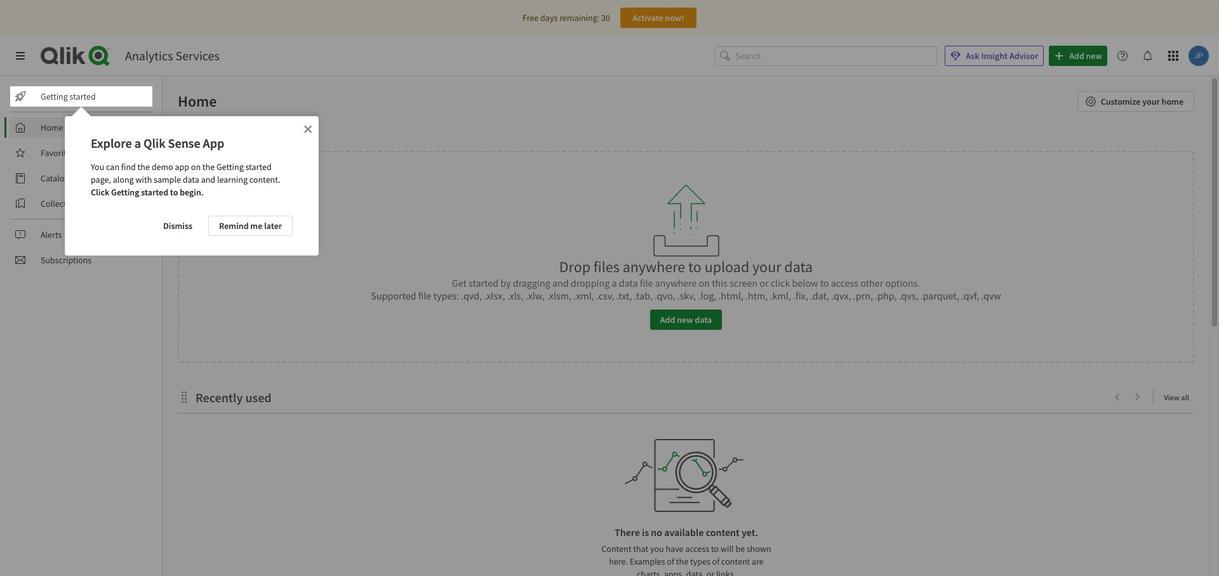 Task type: vqa. For each thing, say whether or not it's contained in the screenshot.
Open associated with Open Cases vs Duration * bubble size represents number of high priority open cases
no



Task type: describe. For each thing, give the bounding box(es) containing it.
data inside add new data button
[[695, 314, 712, 326]]

recently
[[196, 390, 243, 406]]

add new data button
[[650, 310, 722, 330]]

started inside drop files anywhere to upload your data get started by dragging and dropping a data file anywhere on this screen or click below to access other options. supported file types: .qvd, .xlsx, .xls, .xlw, .xlsm, .xml, .csv, .txt, .tab, .qvo, .skv, .log, .html, .htm, .kml, .fix, .dat, .qvx, .prn, .php, .qvs, .parquet, .qvf, .qvw
[[469, 277, 498, 290]]

customize your home
[[1101, 96, 1183, 107]]

shown
[[747, 544, 771, 555]]

ask insight advisor button
[[945, 46, 1044, 66]]

anywhere up .tab,
[[623, 257, 685, 277]]

ask insight advisor
[[966, 50, 1038, 62]]

upload
[[705, 257, 749, 277]]

explore a qlik sense app
[[91, 135, 224, 151]]

getting started link
[[10, 86, 152, 107]]

all
[[1181, 393, 1189, 403]]

be
[[736, 544, 745, 555]]

sample
[[154, 174, 181, 185]]

data right ".csv,"
[[619, 277, 638, 290]]

customize your home button
[[1077, 91, 1194, 112]]

options.
[[885, 277, 920, 290]]

or inside "there is no available content yet. content that you have access to will be shown here. examples of the types of content are charts, apps, data, or links."
[[707, 569, 714, 577]]

home
[[1162, 96, 1183, 107]]

.tab,
[[634, 290, 653, 302]]

on inside drop files anywhere to upload your data get started by dragging and dropping a data file anywhere on this screen or click below to access other options. supported file types: .qvd, .xlsx, .xls, .xlw, .xlsm, .xml, .csv, .txt, .tab, .qvo, .skv, .log, .html, .htm, .kml, .fix, .dat, .qvx, .prn, .php, .qvs, .parquet, .qvf, .qvw
[[699, 277, 710, 290]]

.parquet,
[[920, 290, 959, 302]]

find
[[121, 161, 136, 173]]

1 vertical spatial content
[[721, 556, 750, 568]]

.htm,
[[745, 290, 768, 302]]

activate
[[632, 12, 663, 23]]

supported
[[371, 290, 416, 302]]

available
[[664, 526, 704, 539]]

click
[[771, 277, 790, 290]]

data inside the you can find the demo app on the getting started page, along with sample data and learning content. click getting started to begin.
[[183, 174, 199, 185]]

1 of from the left
[[667, 556, 674, 568]]

catalog link
[[10, 168, 152, 189]]

recently used link
[[196, 390, 277, 406]]

that
[[633, 544, 648, 555]]

qlik
[[144, 135, 165, 151]]

to left this at right
[[688, 257, 701, 277]]

move collection image
[[178, 391, 190, 404]]

view
[[1164, 393, 1180, 403]]

searchbar element
[[715, 46, 937, 66]]

customize
[[1101, 96, 1141, 107]]

to inside "there is no available content yet. content that you have access to will be shown here. examples of the types of content are charts, apps, data, or links."
[[711, 544, 719, 555]]

add
[[660, 314, 675, 326]]

drop files anywhere to upload your data get started by dragging and dropping a data file anywhere on this screen or click below to access other options. supported file types: .qvd, .xlsx, .xls, .xlw, .xlsm, .xml, .csv, .txt, .tab, .qvo, .skv, .log, .html, .htm, .kml, .fix, .dat, .qvx, .prn, .php, .qvs, .parquet, .qvf, .qvw
[[371, 257, 1001, 302]]

yet.
[[742, 526, 758, 539]]

page,
[[91, 174, 111, 185]]

this
[[712, 277, 728, 290]]

subscriptions
[[41, 255, 92, 266]]

free
[[523, 12, 539, 23]]

analytics services element
[[125, 48, 220, 63]]

getting inside navigation pane element
[[41, 91, 68, 102]]

me
[[250, 220, 262, 232]]

data up .fix,
[[784, 257, 813, 277]]

alerts link
[[10, 225, 152, 245]]

your inside button
[[1142, 96, 1160, 107]]

getting started
[[41, 91, 96, 102]]

are
[[752, 556, 764, 568]]

.xlw,
[[526, 290, 545, 302]]

and inside drop files anywhere to upload your data get started by dragging and dropping a data file anywhere on this screen or click below to access other options. supported file types: .qvd, .xlsx, .xls, .xlw, .xlsm, .xml, .csv, .txt, .tab, .qvo, .skv, .log, .html, .htm, .kml, .fix, .dat, .qvx, .prn, .php, .qvs, .parquet, .qvf, .qvw
[[552, 277, 569, 290]]

0 vertical spatial content
[[706, 526, 740, 539]]

remind me later
[[219, 220, 282, 232]]

screen
[[730, 277, 758, 290]]

will
[[721, 544, 734, 555]]

analytics services
[[125, 48, 220, 63]]

new
[[677, 314, 693, 326]]

and inside the you can find the demo app on the getting started page, along with sample data and learning content. click getting started to begin.
[[201, 174, 215, 185]]

to right below
[[820, 277, 829, 290]]

app
[[203, 135, 224, 151]]

a inside "×" dialog
[[134, 135, 141, 151]]

can
[[106, 161, 119, 173]]

catalog
[[41, 173, 69, 184]]

Search text field
[[735, 46, 937, 66]]

.csv,
[[596, 290, 614, 302]]

started inside getting started link
[[70, 91, 96, 102]]

×
[[303, 119, 312, 137]]

types
[[690, 556, 710, 568]]

.qvf,
[[961, 290, 979, 302]]

activate now! link
[[620, 8, 696, 28]]

.xml,
[[573, 290, 594, 302]]

dismiss button
[[153, 216, 203, 236]]

home link
[[10, 117, 152, 138]]

remind me later button
[[208, 216, 293, 236]]

2 horizontal spatial getting
[[216, 161, 244, 173]]

on inside the you can find the demo app on the getting started page, along with sample data and learning content. click getting started to begin.
[[191, 161, 201, 173]]

other
[[860, 277, 883, 290]]

days
[[540, 12, 558, 23]]

.xlsx,
[[484, 290, 505, 302]]

analytics
[[125, 48, 173, 63]]

types:
[[433, 290, 459, 302]]

.qvx,
[[831, 290, 851, 302]]

used
[[245, 390, 271, 406]]

or inside drop files anywhere to upload your data get started by dragging and dropping a data file anywhere on this screen or click below to access other options. supported file types: .qvd, .xlsx, .xls, .xlw, .xlsm, .xml, .csv, .txt, .tab, .qvo, .skv, .log, .html, .htm, .kml, .fix, .dat, .qvx, .prn, .php, .qvs, .parquet, .qvf, .qvw
[[760, 277, 769, 290]]



Task type: locate. For each thing, give the bounding box(es) containing it.
access inside "there is no available content yet. content that you have access to will be shown here. examples of the types of content are charts, apps, data, or links."
[[685, 544, 709, 555]]

.fix,
[[793, 290, 808, 302]]

file
[[640, 277, 653, 290], [418, 290, 431, 302]]

× dialog
[[65, 116, 319, 256]]

have
[[666, 544, 684, 555]]

file left "types:"
[[418, 290, 431, 302]]

1 horizontal spatial getting
[[111, 187, 139, 198]]

content down be
[[721, 556, 750, 568]]

.txt,
[[616, 290, 632, 302]]

getting up learning
[[216, 161, 244, 173]]

1 horizontal spatial of
[[712, 556, 720, 568]]

is
[[642, 526, 649, 539]]

demo
[[152, 161, 173, 173]]

dragging
[[513, 277, 550, 290]]

2 horizontal spatial the
[[676, 556, 688, 568]]

started
[[70, 91, 96, 102], [245, 161, 272, 173], [141, 187, 168, 198], [469, 277, 498, 290]]

.xlsm,
[[547, 290, 571, 302]]

.log,
[[698, 290, 716, 302]]

0 horizontal spatial the
[[138, 161, 150, 173]]

0 vertical spatial on
[[191, 161, 201, 173]]

the down app at the left
[[202, 161, 215, 173]]

on
[[191, 161, 201, 173], [699, 277, 710, 290]]

data
[[183, 174, 199, 185], [784, 257, 813, 277], [619, 277, 638, 290], [695, 314, 712, 326]]

.kml,
[[770, 290, 791, 302]]

× button
[[303, 119, 312, 137]]

home up favorites
[[41, 122, 63, 133]]

links.
[[716, 569, 736, 577]]

1 horizontal spatial and
[[552, 277, 569, 290]]

1 horizontal spatial home
[[178, 91, 217, 111]]

of
[[667, 556, 674, 568], [712, 556, 720, 568]]

.skv,
[[677, 290, 696, 302]]

content up will
[[706, 526, 740, 539]]

2 vertical spatial getting
[[111, 187, 139, 198]]

favorites link
[[10, 143, 152, 163]]

view all link
[[1164, 389, 1194, 405]]

you
[[91, 161, 104, 173]]

file left .qvo,
[[640, 277, 653, 290]]

0 vertical spatial your
[[1142, 96, 1160, 107]]

2 of from the left
[[712, 556, 720, 568]]

below
[[792, 277, 818, 290]]

0 horizontal spatial your
[[752, 257, 781, 277]]

dropping
[[571, 277, 610, 290]]

0 horizontal spatial of
[[667, 556, 674, 568]]

home inside navigation pane element
[[41, 122, 63, 133]]

started up content.
[[245, 161, 272, 173]]

charts,
[[637, 569, 662, 577]]

1 horizontal spatial a
[[612, 277, 617, 290]]

access left other
[[831, 277, 858, 290]]

services
[[176, 48, 220, 63]]

.php,
[[875, 290, 897, 302]]

.qvd,
[[461, 290, 482, 302]]

alerts
[[41, 229, 62, 241]]

explore
[[91, 135, 132, 151]]

files
[[594, 257, 620, 277]]

access up types
[[685, 544, 709, 555]]

a left qlik
[[134, 135, 141, 151]]

on left this at right
[[699, 277, 710, 290]]

anywhere left the .log,
[[655, 277, 697, 290]]

and left .xml,
[[552, 277, 569, 290]]

there
[[615, 526, 640, 539]]

1 horizontal spatial your
[[1142, 96, 1160, 107]]

to down sample
[[170, 187, 178, 198]]

your inside drop files anywhere to upload your data get started by dragging and dropping a data file anywhere on this screen or click below to access other options. supported file types: .qvd, .xlsx, .xls, .xlw, .xlsm, .xml, .csv, .txt, .tab, .qvo, .skv, .log, .html, .htm, .kml, .fix, .dat, .qvx, .prn, .php, .qvs, .parquet, .qvf, .qvw
[[752, 257, 781, 277]]

begin.
[[180, 187, 204, 198]]

anywhere
[[623, 257, 685, 277], [655, 277, 697, 290]]

insight
[[981, 50, 1008, 62]]

home up 'sense' on the top left
[[178, 91, 217, 111]]

apps,
[[664, 569, 684, 577]]

1 vertical spatial getting
[[216, 161, 244, 173]]

data right new
[[695, 314, 712, 326]]

getting
[[41, 91, 68, 102], [216, 161, 244, 173], [111, 187, 139, 198]]

main content
[[157, 76, 1219, 577]]

1 vertical spatial and
[[552, 277, 569, 290]]

0 vertical spatial or
[[760, 277, 769, 290]]

.dat,
[[810, 290, 829, 302]]

1 horizontal spatial access
[[831, 277, 858, 290]]

1 horizontal spatial on
[[699, 277, 710, 290]]

0 horizontal spatial a
[[134, 135, 141, 151]]

activate now!
[[632, 12, 684, 23]]

of up links.
[[712, 556, 720, 568]]

0 horizontal spatial file
[[418, 290, 431, 302]]

getting up home link
[[41, 91, 68, 102]]

recently used
[[196, 390, 271, 406]]

to inside the you can find the demo app on the getting started page, along with sample data and learning content. click getting started to begin.
[[170, 187, 178, 198]]

1 vertical spatial on
[[699, 277, 710, 290]]

access inside drop files anywhere to upload your data get started by dragging and dropping a data file anywhere on this screen or click below to access other options. supported file types: .qvd, .xlsx, .xls, .xlw, .xlsm, .xml, .csv, .txt, .tab, .qvo, .skv, .log, .html, .htm, .kml, .fix, .dat, .qvx, .prn, .php, .qvs, .parquet, .qvf, .qvw
[[831, 277, 858, 290]]

drop
[[559, 257, 591, 277]]

of up apps,
[[667, 556, 674, 568]]

subscriptions link
[[10, 250, 152, 270]]

your up .htm,
[[752, 257, 781, 277]]

to
[[170, 187, 178, 198], [688, 257, 701, 277], [820, 277, 829, 290], [711, 544, 719, 555]]

home
[[178, 91, 217, 111], [41, 122, 63, 133]]

by
[[500, 277, 511, 290]]

0 horizontal spatial or
[[707, 569, 714, 577]]

remind
[[219, 220, 249, 232]]

data,
[[686, 569, 705, 577]]

data up begin.
[[183, 174, 199, 185]]

.qvw
[[981, 290, 1001, 302]]

content.
[[249, 174, 280, 185]]

collections link
[[10, 194, 152, 214]]

0 horizontal spatial home
[[41, 122, 63, 133]]

1 horizontal spatial the
[[202, 161, 215, 173]]

0 horizontal spatial access
[[685, 544, 709, 555]]

with
[[136, 174, 152, 185]]

along
[[113, 174, 134, 185]]

getting down along
[[111, 187, 139, 198]]

1 vertical spatial access
[[685, 544, 709, 555]]

.prn,
[[853, 290, 873, 302]]

get
[[452, 277, 467, 290]]

to left will
[[711, 544, 719, 555]]

content
[[601, 544, 631, 555]]

collections
[[41, 198, 82, 210]]

there is no available content yet. content that you have access to will be shown here. examples of the types of content are charts, apps, data, or links.
[[601, 526, 771, 577]]

or left click at right
[[760, 277, 769, 290]]

and up begin.
[[201, 174, 215, 185]]

1 horizontal spatial file
[[640, 277, 653, 290]]

1 vertical spatial or
[[707, 569, 714, 577]]

or down types
[[707, 569, 714, 577]]

0 horizontal spatial on
[[191, 161, 201, 173]]

0 vertical spatial and
[[201, 174, 215, 185]]

sense
[[168, 135, 200, 151]]

1 horizontal spatial or
[[760, 277, 769, 290]]

the up apps,
[[676, 556, 688, 568]]

no
[[651, 526, 662, 539]]

1 vertical spatial home
[[41, 122, 63, 133]]

add new data
[[660, 314, 712, 326]]

on right app
[[191, 161, 201, 173]]

close sidebar menu image
[[15, 51, 25, 61]]

0 vertical spatial a
[[134, 135, 141, 151]]

click
[[91, 187, 109, 198]]

started up home link
[[70, 91, 96, 102]]

1 vertical spatial a
[[612, 277, 617, 290]]

the inside "there is no available content yet. content that you have access to will be shown here. examples of the types of content are charts, apps, data, or links."
[[676, 556, 688, 568]]

0 horizontal spatial and
[[201, 174, 215, 185]]

0 horizontal spatial getting
[[41, 91, 68, 102]]

a inside drop files anywhere to upload your data get started by dragging and dropping a data file anywhere on this screen or click below to access other options. supported file types: .qvd, .xlsx, .xls, .xlw, .xlsm, .xml, .csv, .txt, .tab, .qvo, .skv, .log, .html, .htm, .kml, .fix, .dat, .qvx, .prn, .php, .qvs, .parquet, .qvf, .qvw
[[612, 277, 617, 290]]

started down with
[[141, 187, 168, 198]]

the up with
[[138, 161, 150, 173]]

0 vertical spatial home
[[178, 91, 217, 111]]

0 vertical spatial getting
[[41, 91, 68, 102]]

1 vertical spatial your
[[752, 257, 781, 277]]

or
[[760, 277, 769, 290], [707, 569, 714, 577]]

.html,
[[718, 290, 743, 302]]

ask
[[966, 50, 979, 62]]

30
[[601, 12, 610, 23]]

learning
[[217, 174, 248, 185]]

.xls,
[[507, 290, 523, 302]]

now!
[[665, 12, 684, 23]]

free days remaining: 30
[[523, 12, 610, 23]]

.qvo,
[[655, 290, 675, 302]]

remaining:
[[559, 12, 600, 23]]

0 vertical spatial access
[[831, 277, 858, 290]]

main content containing home
[[157, 76, 1219, 577]]

your
[[1142, 96, 1160, 107], [752, 257, 781, 277]]

access
[[831, 277, 858, 290], [685, 544, 709, 555]]

your left "home"
[[1142, 96, 1160, 107]]

navigation pane element
[[0, 81, 162, 276]]

a right dropping
[[612, 277, 617, 290]]

here.
[[609, 556, 628, 568]]

you
[[650, 544, 664, 555]]

started left by
[[469, 277, 498, 290]]



